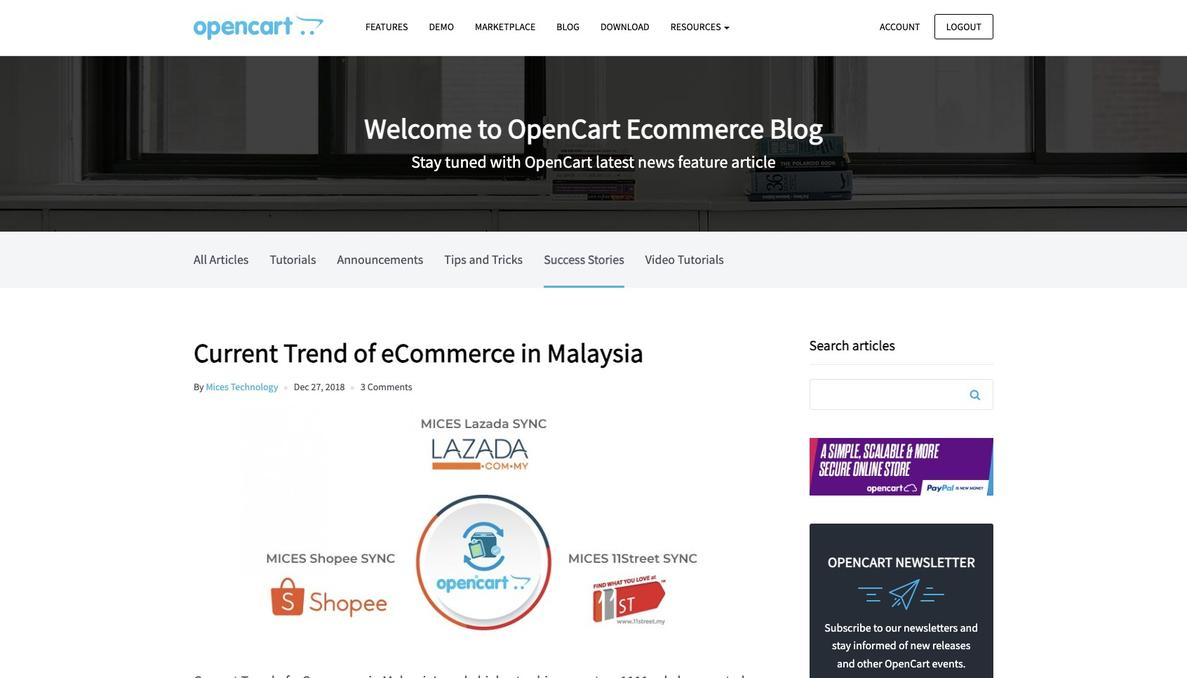 Task type: describe. For each thing, give the bounding box(es) containing it.
dec 27, 2018
[[294, 381, 345, 393]]

blog inside welcome to opencart ecommerce blog stay tuned with opencart latest news feature article
[[770, 111, 823, 146]]

by
[[194, 381, 204, 393]]

search image
[[971, 389, 981, 400]]

opencart up the subscribe
[[828, 553, 893, 570]]

latest
[[596, 151, 635, 172]]

tutorials inside video tutorials link
[[678, 251, 724, 267]]

success
[[544, 251, 586, 267]]

27,
[[311, 381, 324, 393]]

by mices technology
[[194, 381, 278, 393]]

in
[[521, 336, 542, 369]]

all articles
[[194, 251, 249, 267]]

announcements link
[[337, 232, 423, 286]]

success stories
[[544, 251, 625, 267]]

video tutorials link
[[646, 232, 724, 286]]

announcements
[[337, 251, 423, 267]]

ecommerce
[[626, 111, 765, 146]]

logout link
[[935, 14, 994, 39]]

0 horizontal spatial and
[[469, 251, 490, 267]]

video
[[646, 251, 675, 267]]

malaysia
[[547, 336, 644, 369]]

opencart inside subscribe to our newsletters and stay informed of new releases and other opencart events.
[[885, 656, 930, 670]]

stories
[[588, 251, 625, 267]]

success stories link
[[544, 232, 625, 286]]

opencart - blog image
[[194, 15, 324, 40]]

trend
[[284, 336, 348, 369]]

welcome
[[365, 111, 472, 146]]

stay
[[833, 638, 852, 652]]

1 horizontal spatial and
[[837, 656, 855, 670]]

search
[[810, 336, 850, 354]]

mices technology link
[[206, 381, 278, 393]]

tuned
[[445, 151, 487, 172]]

opencart newsletter
[[828, 553, 975, 570]]

features link
[[355, 15, 419, 39]]

opencart right with
[[525, 151, 593, 172]]

current
[[194, 336, 278, 369]]

tips and tricks link
[[445, 232, 523, 286]]

3
[[361, 381, 366, 393]]

our
[[886, 620, 902, 634]]

ecommerce
[[381, 336, 515, 369]]

of inside subscribe to our newsletters and stay informed of new releases and other opencart events.
[[899, 638, 909, 652]]

2018
[[326, 381, 345, 393]]

mices
[[206, 381, 229, 393]]

stay
[[412, 151, 442, 172]]



Task type: vqa. For each thing, say whether or not it's contained in the screenshot.
Demo
yes



Task type: locate. For each thing, give the bounding box(es) containing it.
dec
[[294, 381, 309, 393]]

marketplace
[[475, 20, 536, 33]]

0 vertical spatial of
[[354, 336, 376, 369]]

0 horizontal spatial tutorials
[[270, 251, 316, 267]]

tricks
[[492, 251, 523, 267]]

2 vertical spatial and
[[837, 656, 855, 670]]

blog up 'article'
[[770, 111, 823, 146]]

to left the our
[[874, 620, 884, 634]]

articles
[[853, 336, 896, 354]]

1 vertical spatial blog
[[770, 111, 823, 146]]

1 tutorials from the left
[[270, 251, 316, 267]]

welcome to opencart ecommerce blog stay tuned with opencart latest news feature article
[[365, 111, 823, 172]]

1 horizontal spatial of
[[899, 638, 909, 652]]

current trend of ecommerce in malaysia link
[[194, 336, 789, 369]]

logout
[[947, 20, 982, 33]]

all articles link
[[194, 232, 249, 286]]

download link
[[590, 15, 660, 39]]

0 horizontal spatial of
[[354, 336, 376, 369]]

and up releases
[[961, 620, 979, 634]]

1 vertical spatial and
[[961, 620, 979, 634]]

to for our
[[874, 620, 884, 634]]

demo
[[429, 20, 454, 33]]

blog link
[[546, 15, 590, 39]]

0 horizontal spatial to
[[478, 111, 502, 146]]

3 comments
[[361, 381, 412, 393]]

tips and tricks
[[445, 251, 523, 267]]

releases
[[933, 638, 971, 652]]

0 vertical spatial to
[[478, 111, 502, 146]]

tutorials
[[270, 251, 316, 267], [678, 251, 724, 267]]

2 tutorials from the left
[[678, 251, 724, 267]]

account
[[880, 20, 921, 33]]

all
[[194, 251, 207, 267]]

0 vertical spatial and
[[469, 251, 490, 267]]

0 vertical spatial blog
[[557, 20, 580, 33]]

and right 'tips'
[[469, 251, 490, 267]]

of left new
[[899, 638, 909, 652]]

subscribe
[[825, 620, 872, 634]]

technology
[[231, 381, 278, 393]]

to inside subscribe to our newsletters and stay informed of new releases and other opencart events.
[[874, 620, 884, 634]]

subscribe to our newsletters and stay informed of new releases and other opencart events.
[[825, 620, 979, 670]]

opencart down new
[[885, 656, 930, 670]]

None text field
[[810, 380, 993, 409]]

demo link
[[419, 15, 465, 39]]

to inside welcome to opencart ecommerce blog stay tuned with opencart latest news feature article
[[478, 111, 502, 146]]

feature
[[678, 151, 728, 172]]

tips
[[445, 251, 467, 267]]

opencart up the latest
[[508, 111, 621, 146]]

2 horizontal spatial and
[[961, 620, 979, 634]]

blog left the download
[[557, 20, 580, 33]]

to up with
[[478, 111, 502, 146]]

and down stay
[[837, 656, 855, 670]]

search articles
[[810, 336, 896, 354]]

0 horizontal spatial blog
[[557, 20, 580, 33]]

to
[[478, 111, 502, 146], [874, 620, 884, 634]]

1 horizontal spatial blog
[[770, 111, 823, 146]]

informed
[[854, 638, 897, 652]]

with
[[490, 151, 521, 172]]

blog
[[557, 20, 580, 33], [770, 111, 823, 146]]

resources link
[[660, 15, 741, 39]]

new
[[911, 638, 931, 652]]

current trend of  ecommerce in malaysia image
[[194, 404, 775, 649]]

and
[[469, 251, 490, 267], [961, 620, 979, 634], [837, 656, 855, 670]]

download
[[601, 20, 650, 33]]

tutorials link
[[270, 232, 316, 286]]

account link
[[868, 14, 933, 39]]

1 vertical spatial of
[[899, 638, 909, 652]]

1 horizontal spatial tutorials
[[678, 251, 724, 267]]

resources
[[671, 20, 723, 33]]

newsletter
[[896, 553, 975, 570]]

news
[[638, 151, 675, 172]]

to for opencart
[[478, 111, 502, 146]]

video tutorials
[[646, 251, 724, 267]]

comments
[[368, 381, 412, 393]]

articles
[[210, 251, 249, 267]]

tutorials right video
[[678, 251, 724, 267]]

marketplace link
[[465, 15, 546, 39]]

article
[[732, 151, 776, 172]]

newsletters
[[904, 620, 958, 634]]

tutorials right articles
[[270, 251, 316, 267]]

opencart
[[508, 111, 621, 146], [525, 151, 593, 172], [828, 553, 893, 570], [885, 656, 930, 670]]

other
[[858, 656, 883, 670]]

1 horizontal spatial to
[[874, 620, 884, 634]]

1 vertical spatial to
[[874, 620, 884, 634]]

events.
[[933, 656, 966, 670]]

of
[[354, 336, 376, 369], [899, 638, 909, 652]]

of up 3
[[354, 336, 376, 369]]

features
[[366, 20, 408, 33]]

current trend of ecommerce in malaysia
[[194, 336, 644, 369]]



